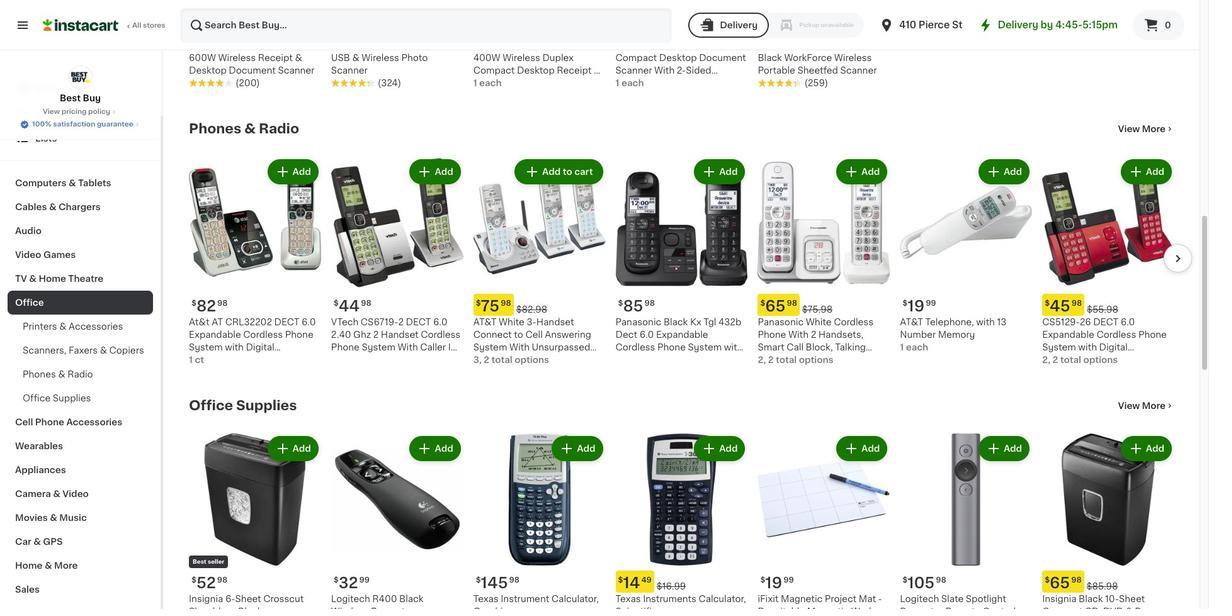 Task type: describe. For each thing, give the bounding box(es) containing it.
98 inside $ 145 98
[[509, 577, 520, 584]]

with inside at&t at crl32202 dect 6.0 expandable cordless phone system with digital answering system - silver
[[225, 343, 244, 352]]

add for at&t at crl32202 dect 6.0 expandable cordless phone system with digital answering system - silver
[[293, 167, 311, 176]]

instacart logo image
[[43, 18, 118, 33]]

epson for epson workforce es-c220 compact desktop document scanner with 2-sided scanning & auto document feeder - black
[[616, 41, 643, 50]]

id inside 'vtech cs6719-2 dect 6.0 2.40 ghz 2 handset cordless phone system with caller id & call waiting'
[[448, 343, 458, 352]]

phone inside panasonic white cordless phone with 2 handsets, smart call block, talking caller id & digital answering machine
[[758, 330, 786, 339]]

copiers
[[109, 346, 144, 355]]

1 vertical spatial magnetic
[[807, 608, 849, 610]]

2 vertical spatial more
[[54, 562, 78, 571]]

total for 75
[[492, 356, 513, 365]]

texas for texas instrument calculator, graphing
[[473, 595, 499, 604]]

panasonic for smart
[[758, 318, 804, 327]]

st
[[952, 20, 963, 30]]

4:45-
[[1056, 20, 1083, 30]]

digital inside panasonic black kx tgl 432b dect 6.0 expandable cordless phone system with digital answering system
[[616, 356, 644, 365]]

expandable inside cs5129-26 dect 6.0 expandable cordless phone system with digital answering system
[[1042, 330, 1095, 339]]

1 horizontal spatial office supplies
[[189, 399, 297, 412]]

98 inside $ 52 98
[[217, 577, 228, 584]]

white inside epson rapidreceipt rr- 400w wireless duplex compact desktop receipt & document scanner - white
[[568, 79, 593, 87]]

scanner inside epson rapidreceipt rr- 400w wireless duplex compact desktop receipt & document scanner - white
[[523, 79, 559, 87]]

product group containing 75
[[473, 157, 606, 366]]

- inside ifixit magnetic project mat - rewritable magnetic wor
[[878, 595, 882, 604]]

chargers
[[59, 203, 101, 212]]

5:15pm
[[1083, 20, 1118, 30]]

2, for 65
[[758, 356, 766, 365]]

add button for at&t at crl32202 dect 6.0 expandable cordless phone system with digital answering system - silver
[[269, 161, 317, 183]]

buy it again link
[[8, 101, 153, 126]]

(200)
[[236, 79, 260, 87]]

graphing
[[473, 608, 514, 610]]

home & more
[[15, 562, 78, 571]]

movies & music link
[[8, 506, 153, 530]]

tv
[[15, 275, 27, 283]]

0 button
[[1133, 10, 1185, 40]]

item carousel region for phones & radio
[[171, 152, 1192, 378]]

wireless inside logitech r400 black wireless presenter
[[331, 608, 369, 610]]

view more link for 45
[[1118, 123, 1175, 135]]

workforce inside epson workforce es-c220 compact desktop document scanner with 2-sided scanning & auto document feeder - black
[[646, 41, 693, 50]]

dect
[[616, 330, 637, 339]]

75
[[481, 299, 500, 313]]

black inside logitech r400 black wireless presenter
[[399, 595, 424, 604]]

scanner inside epson b11b253201 es-60w black workforce wireless portable sheetfed scanner
[[841, 66, 877, 75]]

all stores link
[[43, 8, 166, 43]]

14
[[623, 576, 640, 591]]

- inside epson workforce es-c220 compact desktop document scanner with 2-sided scanning & auto document feeder - black
[[649, 91, 653, 100]]

phone inside 'vtech cs6719-2 dect 6.0 2.40 ghz 2 handset cordless phone system with caller id & call waiting'
[[331, 343, 360, 352]]

accessories for printers & accessories
[[69, 322, 123, 331]]

add button for texas instrument calculator, graphing
[[553, 438, 602, 460]]

scanners, faxers & copiers link
[[8, 339, 153, 363]]

6.0 inside cs5129-26 dect 6.0 expandable cordless phone system with digital answering system
[[1121, 318, 1135, 327]]

scanners,
[[23, 346, 66, 355]]

$ 19 99 for at&t telephone, with 13 number memory
[[903, 299, 936, 313]]

$ inside $ 32 99
[[334, 577, 339, 584]]

spotlight
[[966, 595, 1006, 604]]

dvd
[[1103, 608, 1124, 610]]

range
[[473, 356, 502, 365]]

add button for at&t telephone, with 13 number memory
[[980, 161, 1029, 183]]

0 horizontal spatial each
[[479, 79, 502, 87]]

product group containing 52
[[189, 434, 321, 610]]

19 for at&t telephone, with 13 number memory
[[908, 299, 925, 313]]

ifixit
[[758, 595, 779, 604]]

add for logitech r400 black wireless presenter
[[435, 445, 453, 453]]

desktop for epson rapidreceipt rr- 400w wireless duplex compact desktop receipt & document scanner - white
[[517, 66, 555, 75]]

$ 82 98
[[191, 299, 228, 313]]

$ inside $ 14 49
[[618, 577, 623, 584]]

movies
[[15, 514, 48, 523]]

document inside epson rapidreceipt rr- 600w wireless receipt & desktop document scanner
[[229, 66, 276, 75]]

- inside insignia 6-sheet crosscut shredder - black
[[232, 608, 236, 610]]

id inside panasonic white cordless phone with 2 handsets, smart call block, talking caller id & digital answering machine
[[786, 356, 796, 365]]

answering inside cs5129-26 dect 6.0 expandable cordless phone system with digital answering system
[[1042, 356, 1089, 365]]

& inside 'vtech cs6719-2 dect 6.0 2.40 ghz 2 handset cordless phone system with caller id & call waiting'
[[331, 356, 338, 365]]

black inside epson fastfoto-680w black usb & wireless photo scanner
[[433, 41, 457, 50]]

add for cs5129-26 dect 6.0 expandable cordless phone system with digital answering system
[[1146, 167, 1165, 176]]

$ inside $ 45 98
[[1045, 300, 1050, 307]]

camera & video
[[15, 490, 89, 499]]

vtech cs6719-2 dect 6.0 2.40 ghz 2 handset cordless phone system with caller id & call waiting
[[331, 318, 461, 365]]

0 vertical spatial phones & radio link
[[189, 121, 299, 137]]

workforce inside epson b11b253201 es-60w black workforce wireless portable sheetfed scanner
[[784, 53, 832, 62]]

add inside "button"
[[542, 167, 561, 176]]

19 for ifixit magnetic project mat - rewritable magnetic wor
[[765, 576, 782, 591]]

$ inside the $ 405 98
[[191, 22, 196, 30]]

audio
[[15, 227, 42, 236]]

rewritable
[[758, 608, 805, 610]]

$ inside $ 44 98
[[334, 300, 339, 307]]

camera
[[15, 490, 51, 499]]

145
[[481, 576, 508, 591]]

wireless inside epson rapidreceipt rr- 600w wireless receipt & desktop document scanner
[[218, 53, 256, 62]]

$65.98 original price: $85.98 element
[[1042, 571, 1175, 593]]

es- for c220
[[696, 41, 711, 50]]

add for insignia 6-sheet crosscut shredder - black
[[293, 445, 311, 453]]

rapidreceipt for receipt
[[219, 41, 279, 50]]

texas for texas instruments calculator, scientific
[[616, 595, 641, 604]]

98 left $85.98 in the bottom right of the page
[[1071, 577, 1082, 584]]

13
[[997, 318, 1007, 327]]

3, 2 total options
[[473, 356, 549, 365]]

number
[[900, 330, 936, 339]]

project
[[825, 595, 857, 604]]

total for 65
[[776, 356, 797, 365]]

item carousel region for office supplies
[[171, 429, 1175, 610]]

each inside the at&t telephone, with 13 number memory 1 each
[[906, 343, 929, 352]]

1 horizontal spatial supplies
[[236, 399, 297, 412]]

video games
[[15, 251, 76, 259]]

cs6719-
[[361, 318, 398, 327]]

99 for at&t telephone, with 13 number memory
[[926, 300, 936, 307]]

product group containing 82
[[189, 157, 321, 366]]

98 left the $75.98
[[787, 300, 797, 307]]

82
[[196, 299, 216, 313]]

home & more link
[[8, 554, 153, 578]]

scanner inside epson rapidreceipt rr- 600w wireless receipt & desktop document scanner
[[278, 66, 315, 75]]

$ 65 98 for panasonic
[[760, 299, 797, 313]]

with inside the at&t telephone, with 13 number memory 1 each
[[976, 318, 995, 327]]

guarantee
[[97, 121, 133, 128]]

45
[[1050, 299, 1071, 313]]

games
[[43, 251, 76, 259]]

epson fastfoto-680w black usb & wireless photo scanner
[[331, 41, 457, 75]]

scanner inside epson fastfoto-680w black usb & wireless photo scanner
[[331, 66, 368, 75]]

camera & video link
[[8, 482, 153, 506]]

at&t for at&t telephone, with 13 number memory 1 each
[[900, 318, 923, 327]]

stores
[[143, 22, 165, 29]]

6-
[[225, 595, 235, 604]]

0 horizontal spatial supplies
[[53, 394, 91, 403]]

$75.98
[[802, 305, 833, 314]]

more for 65
[[1142, 402, 1166, 411]]

product group containing 32
[[331, 434, 463, 610]]

phone inside panasonic black kx tgl 432b dect 6.0 expandable cordless phone system with digital answering system
[[658, 343, 686, 352]]

0 horizontal spatial office supplies link
[[8, 387, 153, 411]]

black inside panasonic black kx tgl 432b dect 6.0 expandable cordless phone system with digital answering system
[[664, 318, 688, 327]]

1 vertical spatial video
[[63, 490, 89, 499]]

car & gps
[[15, 538, 63, 547]]

silver
[[280, 356, 304, 364]]

call inside panasonic white cordless phone with 2 handsets, smart call block, talking caller id & digital answering machine
[[787, 343, 804, 352]]

$ 65 98 for insignia
[[1045, 576, 1082, 591]]

sided
[[686, 66, 712, 75]]

desktop for epson rapidreceipt rr- 600w wireless receipt & desktop document scanner
[[189, 66, 227, 75]]

logitech for 105
[[900, 595, 939, 604]]

document down sided at the top right of the page
[[692, 79, 739, 87]]

$505.98
[[244, 28, 282, 37]]

1 horizontal spatial phones
[[189, 122, 241, 135]]

add button for panasonic white cordless phone with 2 handsets, smart call block, talking caller id & digital answering machine
[[838, 161, 886, 183]]

product group containing 45
[[1042, 157, 1175, 366]]

video games link
[[8, 243, 153, 267]]

$45.98 original price: $55.98 element
[[1042, 294, 1175, 316]]

0 vertical spatial view
[[43, 108, 60, 115]]

b11b253201
[[788, 41, 840, 50]]

6.0 inside 'vtech cs6719-2 dect 6.0 2.40 ghz 2 handset cordless phone system with caller id & call waiting'
[[433, 318, 448, 327]]

phone inside cs5129-26 dect 6.0 expandable cordless phone system with digital answering system
[[1139, 330, 1167, 339]]

service type group
[[689, 13, 864, 38]]

(259)
[[805, 79, 828, 87]]

32
[[339, 576, 358, 591]]

- inside epson rapidreceipt rr- 400w wireless duplex compact desktop receipt & document scanner - white
[[561, 79, 565, 87]]

rr- for duplex
[[566, 41, 583, 50]]

again
[[64, 109, 89, 118]]

& inside epson rapidreceipt rr- 400w wireless duplex compact desktop receipt & document scanner - white
[[594, 66, 601, 75]]

0 vertical spatial home
[[39, 275, 66, 283]]

white for 75
[[499, 318, 525, 327]]

sheet inside insignia 6-sheet crosscut shredder - black
[[235, 595, 261, 604]]

usb
[[331, 53, 350, 62]]

compact inside epson workforce es-c220 compact desktop document scanner with 2-sided scanning & auto document feeder - black
[[616, 53, 657, 62]]

98 inside $ 85 98
[[645, 300, 655, 307]]

sheet inside insignia black 10-sheet crosscut cd, dvd & pape
[[1119, 595, 1145, 604]]

epson for epson fastfoto-680w black usb & wireless photo scanner
[[331, 41, 359, 50]]

with inside epson workforce es-c220 compact desktop document scanner with 2-sided scanning & auto document feeder - black
[[654, 66, 675, 75]]

0 horizontal spatial cell
[[15, 418, 33, 427]]

best for best seller
[[193, 559, 206, 565]]

add for logitech slate spotlight presenter remote control
[[1004, 445, 1022, 453]]

$ inside '$ 105 98'
[[903, 577, 908, 584]]

add button for logitech slate spotlight presenter remote control
[[980, 438, 1029, 460]]

65 for panasonic
[[765, 299, 786, 313]]

view pricing policy link
[[43, 107, 118, 117]]

handsets,
[[819, 330, 864, 339]]

epson workforce es-c220 compact desktop document scanner with 2-sided scanning & auto document feeder - black
[[616, 41, 746, 100]]

100% satisfaction guarantee
[[32, 121, 133, 128]]

crosscut inside insignia 6-sheet crosscut shredder - black
[[263, 595, 304, 604]]

with inside 'vtech cs6719-2 dect 6.0 2.40 ghz 2 handset cordless phone system with caller id & call waiting'
[[398, 343, 418, 352]]

presenter inside logitech r400 black wireless presenter
[[371, 608, 414, 610]]

view for 32
[[1118, 402, 1140, 411]]

cordless inside panasonic black kx tgl 432b dect 6.0 expandable cordless phone system with digital answering system
[[616, 343, 655, 352]]

to inside add to cart "button"
[[563, 167, 572, 176]]

99 for logitech r400 black wireless presenter
[[359, 577, 370, 584]]

add button for ifixit magnetic project mat - rewritable magnetic wor
[[838, 438, 886, 460]]

add button for texas instruments calculator, scientific
[[695, 438, 744, 460]]

dect inside cs5129-26 dect 6.0 expandable cordless phone system with digital answering system
[[1094, 318, 1119, 327]]

wireless inside epson fastfoto-680w black usb & wireless photo scanner
[[362, 53, 399, 62]]

calculator, for texas instruments calculator, scientific
[[699, 595, 746, 604]]

to inside 'at&t white 3-handset connect to cell answering system with unsurpassed range'
[[514, 330, 523, 339]]

- inside at&t at crl32202 dect 6.0 expandable cordless phone system with digital answering system - silver
[[274, 356, 277, 364]]

buy inside "link"
[[35, 109, 53, 118]]

0 vertical spatial magnetic
[[781, 595, 823, 604]]

cell phone accessories link
[[8, 411, 153, 435]]

call inside 'vtech cs6719-2 dect 6.0 2.40 ghz 2 handset cordless phone system with caller id & call waiting'
[[341, 356, 357, 365]]

1 down 400w at the top left of page
[[473, 79, 477, 87]]

answering inside at&t at crl32202 dect 6.0 expandable cordless phone system with digital answering system - silver
[[189, 356, 235, 364]]

add button for vtech cs6719-2 dect 6.0 2.40 ghz 2 handset cordless phone system with caller id & call waiting
[[411, 161, 460, 183]]

machine
[[758, 368, 796, 377]]

product group containing 145
[[473, 434, 606, 610]]

insignia 6-sheet crosscut shredder - black
[[189, 595, 304, 610]]

insignia for insignia 6-sheet crosscut shredder - black
[[189, 595, 223, 604]]

smart
[[758, 343, 785, 352]]

more for 45
[[1142, 125, 1166, 133]]

add for panasonic white cordless phone with 2 handsets, smart call block, talking caller id & digital answering machine
[[862, 167, 880, 176]]

$155.98 original price: $185.98 element
[[758, 17, 890, 39]]

r400
[[372, 595, 397, 604]]

10-
[[1105, 595, 1119, 604]]

options for 45
[[1084, 356, 1118, 365]]

85
[[623, 299, 643, 313]]

105
[[908, 576, 935, 591]]

cordless inside cs5129-26 dect 6.0 expandable cordless phone system with digital answering system
[[1097, 330, 1136, 339]]

0
[[1165, 21, 1171, 30]]

office up cell phone accessories
[[23, 394, 51, 403]]

1 up the feeder
[[616, 79, 619, 87]]

$ 45 98
[[1045, 299, 1082, 313]]

2 1 each from the left
[[616, 79, 644, 87]]

98 inside $ 155 98
[[793, 22, 804, 30]]

cordless inside at&t at crl32202 dect 6.0 expandable cordless phone system with digital answering system - silver
[[243, 330, 283, 339]]

instruments
[[643, 595, 697, 604]]

computers & tablets link
[[8, 171, 153, 195]]

gps
[[43, 538, 63, 547]]

delivery for delivery by 4:45-5:15pm
[[998, 20, 1039, 30]]

epson for epson rapidreceipt rr- 600w wireless receipt & desktop document scanner
[[189, 41, 217, 50]]

$ inside $ 145 98
[[476, 577, 481, 584]]

insignia for insignia black 10-sheet crosscut cd, dvd & pape
[[1042, 595, 1077, 604]]

caller inside 'vtech cs6719-2 dect 6.0 2.40 ghz 2 handset cordless phone system with caller id & call waiting'
[[420, 343, 446, 352]]

receipt inside epson rapidreceipt rr- 400w wireless duplex compact desktop receipt & document scanner - white
[[557, 66, 592, 75]]

crl32202
[[225, 318, 272, 327]]

$ 32 99
[[334, 576, 370, 591]]

$ 52 98
[[191, 576, 228, 591]]

panasonic for expandable
[[616, 318, 662, 327]]

epson rapidreceipt rr- 600w wireless receipt & desktop document scanner
[[189, 41, 315, 75]]

6.0 inside at&t at crl32202 dect 6.0 expandable cordless phone system with digital answering system - silver
[[302, 318, 316, 327]]

wearables link
[[8, 435, 153, 459]]

kx
[[690, 318, 701, 327]]

410 pierce st
[[899, 20, 963, 30]]

options for 65
[[799, 356, 834, 365]]

es- for 60w
[[842, 41, 858, 50]]

1 ct
[[189, 356, 204, 364]]

receipt inside epson rapidreceipt rr- 600w wireless receipt & desktop document scanner
[[258, 53, 293, 62]]

texas instrument calculator, graphing
[[473, 595, 599, 610]]

by
[[1041, 20, 1053, 30]]

2, 2 total options for 45
[[1042, 356, 1118, 365]]

black inside epson b11b253201 es-60w black workforce wireless portable sheetfed scanner
[[758, 53, 782, 62]]

$255.98
[[669, 28, 706, 37]]

epson for epson b11b253201 es-60w black workforce wireless portable sheetfed scanner
[[758, 41, 786, 50]]

compact inside epson rapidreceipt rr- 400w wireless duplex compact desktop receipt & document scanner - white
[[473, 66, 515, 75]]

product group containing 44
[[331, 157, 463, 365]]

$ 85 98
[[618, 299, 655, 313]]

with inside cs5129-26 dect 6.0 expandable cordless phone system with digital answering system
[[1079, 343, 1097, 352]]

logitech for 32
[[331, 595, 370, 604]]

seller
[[208, 559, 224, 565]]

delivery by 4:45-5:15pm
[[998, 20, 1118, 30]]

document down c220
[[699, 53, 746, 62]]



Task type: vqa. For each thing, say whether or not it's contained in the screenshot.


Task type: locate. For each thing, give the bounding box(es) containing it.
1 horizontal spatial total
[[776, 356, 797, 365]]

add button for insignia 6-sheet crosscut shredder - black
[[269, 438, 317, 460]]

2, down cs5129-
[[1042, 356, 1051, 365]]

logitech r400 black wireless presenter
[[331, 595, 424, 610]]

$ 145 98
[[476, 576, 520, 591]]

rapidreceipt for duplex
[[503, 41, 564, 50]]

buy
[[83, 94, 101, 103], [35, 109, 53, 118]]

1 vertical spatial call
[[341, 356, 357, 365]]

best left seller
[[193, 559, 206, 565]]

1 vertical spatial caller
[[758, 356, 784, 365]]

dect down $55.98
[[1094, 318, 1119, 327]]

2 sheet from the left
[[1119, 595, 1145, 604]]

answering inside 'at&t white 3-handset connect to cell answering system with unsurpassed range'
[[545, 330, 591, 339]]

1 vertical spatial radio
[[68, 370, 93, 379]]

dect
[[274, 318, 299, 327], [406, 318, 431, 327], [1094, 318, 1119, 327]]

cordless
[[834, 318, 874, 327], [243, 330, 283, 339], [421, 330, 461, 339], [1097, 330, 1136, 339], [616, 343, 655, 352]]

white for 65
[[806, 318, 832, 327]]

6.0
[[302, 318, 316, 327], [433, 318, 448, 327], [1121, 318, 1135, 327], [640, 330, 654, 339]]

49
[[641, 577, 652, 584]]

answering inside panasonic white cordless phone with 2 handsets, smart call block, talking caller id & digital answering machine
[[838, 356, 884, 365]]

handset down the cs6719-
[[381, 330, 419, 339]]

black up the portable
[[758, 53, 782, 62]]

4 epson from the left
[[616, 41, 643, 50]]

0 horizontal spatial presenter
[[371, 608, 414, 610]]

5 epson from the left
[[758, 41, 786, 50]]

rr- down $505.98
[[282, 41, 298, 50]]

2 horizontal spatial desktop
[[659, 53, 697, 62]]

1 es- from the left
[[696, 41, 711, 50]]

desktop inside epson workforce es-c220 compact desktop document scanner with 2-sided scanning & auto document feeder - black
[[659, 53, 697, 62]]

2 expandable from the left
[[656, 330, 708, 339]]

1 2, from the left
[[758, 356, 766, 365]]

delivery up c220
[[720, 21, 758, 30]]

1 vertical spatial view more link
[[1118, 400, 1175, 412]]

cs5129-
[[1042, 318, 1080, 327]]

1 expandable from the left
[[189, 330, 241, 339]]

0 vertical spatial video
[[15, 251, 41, 259]]

control
[[983, 608, 1016, 610]]

1 horizontal spatial office supplies link
[[189, 399, 297, 414]]

system inside 'vtech cs6719-2 dect 6.0 2.40 ghz 2 handset cordless phone system with caller id & call waiting'
[[362, 343, 396, 352]]

2 2, 2 total options from the left
[[1042, 356, 1118, 365]]

scanner down duplex
[[523, 79, 559, 87]]

1 vertical spatial 19
[[765, 576, 782, 591]]

98 right 405
[[229, 22, 239, 30]]

2 item carousel region from the top
[[171, 429, 1175, 610]]

1 horizontal spatial 99
[[784, 577, 794, 584]]

phones & radio link down faxers on the left bottom of the page
[[8, 363, 153, 387]]

1 epson from the left
[[189, 41, 217, 50]]

0 vertical spatial 19
[[908, 299, 925, 313]]

$185.98
[[809, 28, 844, 37]]

& inside epson rapidreceipt rr- 600w wireless receipt & desktop document scanner
[[295, 53, 302, 62]]

1 view more from the top
[[1118, 125, 1166, 133]]

answering inside panasonic black kx tgl 432b dect 6.0 expandable cordless phone system with digital answering system
[[646, 356, 693, 365]]

$ 19 99 up the ifixit
[[760, 576, 794, 591]]

2 2, from the left
[[1042, 356, 1051, 365]]

all stores
[[132, 22, 165, 29]]

2 horizontal spatial dect
[[1094, 318, 1119, 327]]

$85.98
[[1087, 582, 1118, 591]]

wireless down fastfoto-
[[362, 53, 399, 62]]

waiting
[[360, 356, 393, 365]]

0 horizontal spatial workforce
[[646, 41, 693, 50]]

add for texas instrument calculator, graphing
[[577, 445, 596, 453]]

cell down 3-
[[526, 330, 543, 339]]

$ 65 98 inside "$65.98 original price: $85.98" element
[[1045, 576, 1082, 591]]

2 presenter from the left
[[900, 608, 943, 610]]

document up the (200)
[[229, 66, 276, 75]]

0 vertical spatial view more link
[[1118, 123, 1175, 135]]

logitech slate spotlight presenter remote control
[[900, 595, 1016, 610]]

2 texas from the left
[[616, 595, 641, 604]]

options down block,
[[799, 356, 834, 365]]

computers & tablets
[[15, 179, 111, 188]]

65
[[765, 299, 786, 313], [1050, 576, 1070, 591]]

1 horizontal spatial 65
[[1050, 576, 1070, 591]]

epson for epson rapidreceipt rr- 400w wireless duplex compact desktop receipt & document scanner - white
[[473, 41, 501, 50]]

1 vertical spatial $ 19 99
[[760, 576, 794, 591]]

1 horizontal spatial texas
[[616, 595, 641, 604]]

1 dect from the left
[[274, 318, 299, 327]]

2 logitech from the left
[[900, 595, 939, 604]]

workforce
[[646, 41, 693, 50], [784, 53, 832, 62]]

handset down $75.98 original price: $82.98 element
[[536, 318, 574, 327]]

phones down scanners,
[[23, 370, 56, 379]]

0 horizontal spatial 1 each
[[473, 79, 502, 87]]

1 logitech from the left
[[331, 595, 370, 604]]

$55.98
[[1087, 305, 1118, 314]]

1 horizontal spatial phones & radio
[[189, 122, 299, 135]]

item carousel region
[[171, 152, 1192, 378], [171, 429, 1175, 610]]

product group
[[189, 157, 321, 366], [331, 157, 463, 365], [473, 157, 606, 366], [616, 157, 748, 365], [758, 157, 890, 377], [900, 157, 1032, 354], [1042, 157, 1175, 366], [189, 434, 321, 610], [331, 434, 463, 610], [473, 434, 606, 610], [616, 434, 748, 610], [758, 434, 890, 610], [900, 434, 1032, 610], [1042, 434, 1175, 610]]

black left the kx
[[664, 318, 688, 327]]

black inside insignia 6-sheet crosscut shredder - black
[[238, 608, 262, 610]]

item carousel region containing 82
[[171, 152, 1192, 378]]

black up cd,
[[1079, 595, 1103, 604]]

telephone,
[[926, 318, 974, 327]]

0 vertical spatial phones & radio
[[189, 122, 299, 135]]

&
[[295, 53, 302, 62], [352, 53, 359, 62], [594, 66, 601, 75], [659, 79, 666, 87], [244, 122, 256, 135], [69, 179, 76, 188], [49, 203, 56, 212], [29, 275, 37, 283], [59, 322, 66, 331], [100, 346, 107, 355], [331, 356, 338, 365], [798, 356, 805, 365], [58, 370, 65, 379], [53, 490, 60, 499], [50, 514, 57, 523], [33, 538, 41, 547], [45, 562, 52, 571], [1126, 608, 1133, 610]]

expandable down cs5129-
[[1042, 330, 1095, 339]]

0 vertical spatial handset
[[536, 318, 574, 327]]

photo
[[402, 53, 428, 62]]

epson up scanning
[[616, 41, 643, 50]]

1 vertical spatial home
[[15, 562, 43, 571]]

3 options from the left
[[1084, 356, 1118, 365]]

delivery inside 'link'
[[998, 20, 1039, 30]]

0 vertical spatial crosscut
[[263, 595, 304, 604]]

$405.98 original price: $505.98 element
[[189, 17, 321, 39]]

cell
[[526, 330, 543, 339], [15, 418, 33, 427]]

phones down the (200)
[[189, 122, 241, 135]]

- left silver
[[274, 356, 277, 364]]

total for 45
[[1061, 356, 1081, 365]]

0 horizontal spatial compact
[[473, 66, 515, 75]]

at&t inside 'at&t white 3-handset connect to cell answering system with unsurpassed range'
[[473, 318, 497, 327]]

digital down crl32202
[[246, 343, 274, 352]]

1 vertical spatial compact
[[473, 66, 515, 75]]

1 1 each from the left
[[473, 79, 502, 87]]

1 horizontal spatial $ 65 98
[[1045, 576, 1082, 591]]

98 right 44
[[361, 300, 371, 307]]

digital inside at&t at crl32202 dect 6.0 expandable cordless phone system with digital answering system - silver
[[246, 343, 274, 352]]

product group containing 105
[[900, 434, 1032, 610]]

instrument
[[501, 595, 549, 604]]

1 horizontal spatial white
[[568, 79, 593, 87]]

1 inside product group
[[189, 356, 193, 364]]

$225.98 original price: $255.98 element
[[616, 17, 748, 39]]

best for best buy
[[60, 94, 81, 103]]

0 horizontal spatial phones
[[23, 370, 56, 379]]

epson inside epson rapidreceipt rr- 600w wireless receipt & desktop document scanner
[[189, 41, 217, 50]]

delivery button
[[689, 13, 769, 38]]

epson up 400w at the top left of page
[[473, 41, 501, 50]]

1 horizontal spatial receipt
[[557, 66, 592, 75]]

view more for 45
[[1118, 125, 1166, 133]]

1 horizontal spatial radio
[[259, 122, 299, 135]]

black inside epson workforce es-c220 compact desktop document scanner with 2-sided scanning & auto document feeder - black
[[655, 91, 680, 100]]

document inside epson rapidreceipt rr- 400w wireless duplex compact desktop receipt & document scanner - white
[[473, 79, 520, 87]]

$ inside $ 85 98
[[618, 300, 623, 307]]

supplies down silver
[[236, 399, 297, 412]]

slate
[[941, 595, 964, 604]]

add
[[293, 167, 311, 176], [435, 167, 453, 176], [542, 167, 561, 176], [719, 167, 738, 176], [862, 167, 880, 176], [1004, 167, 1022, 176], [1146, 167, 1165, 176], [293, 445, 311, 453], [435, 445, 453, 453], [577, 445, 596, 453], [719, 445, 738, 453], [862, 445, 880, 453], [1004, 445, 1022, 453], [1146, 445, 1165, 453]]

options for 75
[[515, 356, 549, 365]]

1 horizontal spatial 19
[[908, 299, 925, 313]]

2, for 45
[[1042, 356, 1051, 365]]

office down ct
[[189, 399, 233, 412]]

cordless up handsets,
[[834, 318, 874, 327]]

0 horizontal spatial options
[[515, 356, 549, 365]]

0 horizontal spatial phones & radio link
[[8, 363, 153, 387]]

0 vertical spatial compact
[[616, 53, 657, 62]]

with down crl32202
[[225, 343, 244, 352]]

1 vertical spatial view
[[1118, 125, 1140, 133]]

2 dect from the left
[[406, 318, 431, 327]]

texas up graphing at the left bottom
[[473, 595, 499, 604]]

lists
[[35, 134, 57, 143]]

scanner down usb
[[331, 66, 368, 75]]

epson inside epson b11b253201 es-60w black workforce wireless portable sheetfed scanner
[[758, 41, 786, 50]]

$
[[191, 22, 196, 30], [760, 22, 765, 30], [191, 300, 196, 307], [334, 300, 339, 307], [476, 300, 481, 307], [618, 300, 623, 307], [760, 300, 765, 307], [903, 300, 908, 307], [1045, 300, 1050, 307], [191, 577, 196, 584], [334, 577, 339, 584], [476, 577, 481, 584], [618, 577, 623, 584], [760, 577, 765, 584], [903, 577, 908, 584], [1045, 577, 1050, 584]]

1 horizontal spatial presenter
[[900, 608, 943, 610]]

2 options from the left
[[799, 356, 834, 365]]

shredder
[[189, 608, 230, 610]]

1 horizontal spatial each
[[622, 79, 644, 87]]

$ 105 98
[[903, 576, 946, 591]]

cables & chargers link
[[8, 195, 153, 219]]

2 rr- from the left
[[566, 41, 583, 50]]

0 vertical spatial $ 65 98
[[760, 299, 797, 313]]

wireless up the (200)
[[218, 53, 256, 62]]

talking
[[835, 343, 866, 352]]

add for at&t telephone, with 13 number memory
[[1004, 167, 1022, 176]]

$14.49 original price: $16.99 element
[[616, 571, 748, 593]]

1 rr- from the left
[[282, 41, 298, 50]]

compact
[[616, 53, 657, 62], [473, 66, 515, 75]]

0 vertical spatial to
[[563, 167, 572, 176]]

cell inside 'at&t white 3-handset connect to cell answering system with unsurpassed range'
[[526, 330, 543, 339]]

delivery
[[998, 20, 1039, 30], [720, 21, 758, 30]]

crosscut left cd,
[[1042, 608, 1083, 610]]

1 horizontal spatial compact
[[616, 53, 657, 62]]

1 horizontal spatial rr-
[[566, 41, 583, 50]]

insignia down "$65.98 original price: $85.98" element
[[1042, 595, 1077, 604]]

2 at&t from the left
[[900, 318, 923, 327]]

1 item carousel region from the top
[[171, 152, 1192, 378]]

1 rapidreceipt from the left
[[219, 41, 279, 50]]

add button for insignia black 10-sheet crosscut cd, dvd & pape
[[1122, 438, 1171, 460]]

rr- inside epson rapidreceipt rr- 400w wireless duplex compact desktop receipt & document scanner - white
[[566, 41, 583, 50]]

0 horizontal spatial buy
[[35, 109, 53, 118]]

98 right 82
[[217, 300, 228, 307]]

0 horizontal spatial desktop
[[189, 66, 227, 75]]

0 horizontal spatial 2, 2 total options
[[758, 356, 834, 365]]

0 horizontal spatial 2,
[[758, 356, 766, 365]]

at&t for at&t white 3-handset connect to cell answering system with unsurpassed range
[[473, 318, 497, 327]]

2 view more from the top
[[1118, 402, 1166, 411]]

wireless inside epson rapidreceipt rr- 400w wireless duplex compact desktop receipt & document scanner - white
[[503, 53, 540, 62]]

with inside 'at&t white 3-handset connect to cell answering system with unsurpassed range'
[[509, 343, 530, 352]]

expandable down at
[[189, 330, 241, 339]]

cordless inside 'vtech cs6719-2 dect 6.0 2.40 ghz 2 handset cordless phone system with caller id & call waiting'
[[421, 330, 461, 339]]

- down scanning
[[649, 91, 653, 100]]

98 inside '$ 105 98'
[[936, 577, 946, 584]]

100%
[[32, 121, 51, 128]]

receipt down duplex
[[557, 66, 592, 75]]

add button for panasonic black kx tgl 432b dect 6.0 expandable cordless phone system with digital answering system
[[695, 161, 744, 183]]

dect right the cs6719-
[[406, 318, 431, 327]]

logitech down $ 32 99
[[331, 595, 370, 604]]

2 es- from the left
[[842, 41, 858, 50]]

0 horizontal spatial insignia
[[189, 595, 223, 604]]

view more for 65
[[1118, 402, 1166, 411]]

with down 26
[[1079, 343, 1097, 352]]

0 horizontal spatial handset
[[381, 330, 419, 339]]

99 inside $ 32 99
[[359, 577, 370, 584]]

98 inside $ 75 98
[[501, 300, 511, 307]]

scanners, faxers & copiers
[[23, 346, 144, 355]]

white inside panasonic white cordless phone with 2 handsets, smart call block, talking caller id & digital answering machine
[[806, 318, 832, 327]]

product group containing 14
[[616, 434, 748, 610]]

1 horizontal spatial handset
[[536, 318, 574, 327]]

desktop up 2-
[[659, 53, 697, 62]]

delivery by 4:45-5:15pm link
[[978, 18, 1118, 33]]

2 epson from the left
[[331, 41, 359, 50]]

magnetic down project
[[807, 608, 849, 610]]

1 vertical spatial phones & radio
[[23, 370, 93, 379]]

best seller
[[193, 559, 224, 565]]

caller inside panasonic white cordless phone with 2 handsets, smart call block, talking caller id & digital answering machine
[[758, 356, 784, 365]]

3 total from the left
[[1061, 356, 1081, 365]]

$ 44 98
[[334, 299, 371, 313]]

with inside panasonic black kx tgl 432b dect 6.0 expandable cordless phone system with digital answering system
[[724, 343, 743, 352]]

view more link for 65
[[1118, 400, 1175, 412]]

1 horizontal spatial 2, 2 total options
[[1042, 356, 1118, 365]]

delivery for delivery
[[720, 21, 758, 30]]

0 horizontal spatial office supplies
[[23, 394, 91, 403]]

receipt
[[258, 53, 293, 62], [557, 66, 592, 75]]

1 vertical spatial phones
[[23, 370, 56, 379]]

dect for 82
[[274, 318, 299, 327]]

presenter inside the logitech slate spotlight presenter remote control
[[900, 608, 943, 610]]

None search field
[[180, 8, 672, 43]]

$ inside $ 155 98
[[760, 22, 765, 30]]

$65.98 original price: $75.98 element
[[758, 294, 890, 316]]

3 dect from the left
[[1094, 318, 1119, 327]]

1 presenter from the left
[[371, 608, 414, 610]]

add for insignia black 10-sheet crosscut cd, dvd & pape
[[1146, 445, 1165, 453]]

$ 65 98 left $85.98 in the bottom right of the page
[[1045, 576, 1082, 591]]

0 vertical spatial phones
[[189, 122, 241, 135]]

rapidreceipt
[[219, 41, 279, 50], [503, 41, 564, 50]]

product group containing 85
[[616, 157, 748, 365]]

2 rapidreceipt from the left
[[503, 41, 564, 50]]

white down duplex
[[568, 79, 593, 87]]

movies & music
[[15, 514, 87, 523]]

answering down cs5129-
[[1042, 356, 1089, 365]]

0 horizontal spatial phones & radio
[[23, 370, 93, 379]]

- right mat
[[878, 595, 882, 604]]

$ 19 99 for ifixit magnetic project mat - rewritable magnetic wor
[[760, 576, 794, 591]]

desktop
[[659, 53, 697, 62], [189, 66, 227, 75], [517, 66, 555, 75]]

add button for logitech r400 black wireless presenter
[[411, 438, 460, 460]]

compact down 400w at the top left of page
[[473, 66, 515, 75]]

presenter down 105
[[900, 608, 943, 610]]

2 inside panasonic white cordless phone with 2 handsets, smart call block, talking caller id & digital answering machine
[[811, 330, 816, 339]]

& inside panasonic white cordless phone with 2 handsets, smart call block, talking caller id & digital answering machine
[[798, 356, 805, 365]]

digital down $55.98
[[1099, 343, 1128, 352]]

white left 3-
[[499, 318, 525, 327]]

2, 2 total options for 65
[[758, 356, 834, 365]]

texas up scientific
[[616, 595, 641, 604]]

options down unsurpassed
[[515, 356, 549, 365]]

item carousel region containing 52
[[171, 429, 1175, 610]]

to right connect
[[514, 330, 523, 339]]

cables & chargers
[[15, 203, 101, 212]]

0 vertical spatial item carousel region
[[171, 152, 1192, 378]]

buy up "policy" on the top
[[83, 94, 101, 103]]

phones & radio down the (200)
[[189, 122, 299, 135]]

video up music
[[63, 490, 89, 499]]

rr- up duplex
[[566, 41, 583, 50]]

1 horizontal spatial $ 19 99
[[903, 299, 936, 313]]

rr- for receipt
[[282, 41, 298, 50]]

1 insignia from the left
[[189, 595, 223, 604]]

dect inside at&t at crl32202 dect 6.0 expandable cordless phone system with digital answering system - silver
[[274, 318, 299, 327]]

& inside insignia black 10-sheet crosscut cd, dvd & pape
[[1126, 608, 1133, 610]]

1 calculator, from the left
[[552, 595, 599, 604]]

office supplies
[[23, 394, 91, 403], [189, 399, 297, 412]]

2 horizontal spatial white
[[806, 318, 832, 327]]

1 each down 400w at the top left of page
[[473, 79, 502, 87]]

1 horizontal spatial insignia
[[1042, 595, 1077, 604]]

rapidreceipt up duplex
[[503, 41, 564, 50]]

3 epson from the left
[[473, 41, 501, 50]]

$75.98 original price: $82.98 element
[[473, 294, 606, 316]]

sheet
[[235, 595, 261, 604], [1119, 595, 1145, 604]]

2 horizontal spatial expandable
[[1042, 330, 1095, 339]]

printers
[[23, 322, 57, 331]]

& inside 'link'
[[49, 203, 56, 212]]

1 view more link from the top
[[1118, 123, 1175, 135]]

digital down dect
[[616, 356, 644, 365]]

receipt down $505.98
[[258, 53, 293, 62]]

1 panasonic from the left
[[616, 318, 662, 327]]

es- inside epson b11b253201 es-60w black workforce wireless portable sheetfed scanner
[[842, 41, 858, 50]]

wireless down 60w
[[834, 53, 872, 62]]

1 horizontal spatial at&t
[[900, 318, 923, 327]]

1 vertical spatial item carousel region
[[171, 429, 1175, 610]]

expandable inside at&t at crl32202 dect 6.0 expandable cordless phone system with digital answering system - silver
[[189, 330, 241, 339]]

tv & home theatre
[[15, 275, 103, 283]]

logitech down 105
[[900, 595, 939, 604]]

shop link
[[8, 76, 153, 101]]

expandable inside panasonic black kx tgl 432b dect 6.0 expandable cordless phone system with digital answering system
[[656, 330, 708, 339]]

98 inside the $ 82 98
[[217, 300, 228, 307]]

3-
[[527, 318, 536, 327]]

2 panasonic from the left
[[758, 318, 804, 327]]

at&t up connect
[[473, 318, 497, 327]]

add for panasonic black kx tgl 432b dect 6.0 expandable cordless phone system with digital answering system
[[719, 167, 738, 176]]

0 horizontal spatial $ 19 99
[[760, 576, 794, 591]]

$ inside $ 75 98
[[476, 300, 481, 307]]

0 horizontal spatial delivery
[[720, 21, 758, 30]]

1 sheet from the left
[[235, 595, 261, 604]]

id
[[448, 343, 458, 352], [786, 356, 796, 365]]

65 left $85.98 in the bottom right of the page
[[1050, 576, 1070, 591]]

wireless inside epson b11b253201 es-60w black workforce wireless portable sheetfed scanner
[[834, 53, 872, 62]]

it
[[55, 109, 61, 118]]

0 horizontal spatial at&t
[[473, 318, 497, 327]]

1 vertical spatial crosscut
[[1042, 608, 1083, 610]]

1 inside the at&t telephone, with 13 number memory 1 each
[[900, 343, 904, 352]]

0 horizontal spatial radio
[[68, 370, 93, 379]]

crosscut inside insignia black 10-sheet crosscut cd, dvd & pape
[[1042, 608, 1083, 610]]

1 horizontal spatial 1 each
[[616, 79, 644, 87]]

sales
[[15, 586, 40, 595]]

& inside epson fastfoto-680w black usb & wireless photo scanner
[[352, 53, 359, 62]]

pricing
[[62, 108, 87, 115]]

2, down smart
[[758, 356, 766, 365]]

2 view more link from the top
[[1118, 400, 1175, 412]]

phone inside at&t at crl32202 dect 6.0 expandable cordless phone system with digital answering system - silver
[[285, 330, 313, 339]]

1 vertical spatial accessories
[[66, 418, 122, 427]]

best up the pricing
[[60, 94, 81, 103]]

1 total from the left
[[492, 356, 513, 365]]

at&t at crl32202 dect 6.0 expandable cordless phone system with digital answering system - silver
[[189, 318, 316, 364]]

1 at&t from the left
[[473, 318, 497, 327]]

rapidreceipt inside epson rapidreceipt rr- 600w wireless receipt & desktop document scanner
[[219, 41, 279, 50]]

scanner
[[278, 66, 315, 75], [331, 66, 368, 75], [616, 66, 652, 75], [841, 66, 877, 75], [523, 79, 559, 87]]

delivery inside button
[[720, 21, 758, 30]]

2, 2 total options inside product group
[[1042, 356, 1118, 365]]

600w
[[189, 53, 216, 62]]

home down video games
[[39, 275, 66, 283]]

0 horizontal spatial es-
[[696, 41, 711, 50]]

calculator, for texas instrument calculator, graphing
[[552, 595, 599, 604]]

phones & radio down scanners,
[[23, 370, 93, 379]]

0 vertical spatial $ 19 99
[[903, 299, 936, 313]]

99 right 32
[[359, 577, 370, 584]]

65 for insignia
[[1050, 576, 1070, 591]]

add for ifixit magnetic project mat - rewritable magnetic wor
[[862, 445, 880, 453]]

black right "680w"
[[433, 41, 457, 50]]

car
[[15, 538, 31, 547]]

- down duplex
[[561, 79, 565, 87]]

98 right 45 at the right
[[1072, 300, 1082, 307]]

office down tv
[[15, 299, 44, 307]]

policy
[[88, 108, 110, 115]]

to left cart
[[563, 167, 572, 176]]

1 options from the left
[[515, 356, 549, 365]]

at&t up number
[[900, 318, 923, 327]]

white inside 'at&t white 3-handset connect to cell answering system with unsurpassed range'
[[499, 318, 525, 327]]

c220
[[711, 41, 735, 50]]

digital inside cs5129-26 dect 6.0 expandable cordless phone system with digital answering system
[[1099, 343, 1128, 352]]

2 insignia from the left
[[1042, 595, 1077, 604]]

1 texas from the left
[[473, 595, 499, 604]]

crosscut right 6-
[[263, 595, 304, 604]]

view for 44
[[1118, 125, 1140, 133]]

white down the $75.98
[[806, 318, 832, 327]]

satisfaction
[[53, 121, 95, 128]]

add for texas instruments calculator, scientific
[[719, 445, 738, 453]]

document
[[699, 53, 746, 62], [229, 66, 276, 75], [473, 79, 520, 87], [692, 79, 739, 87]]

workforce down b11b253201
[[784, 53, 832, 62]]

1 horizontal spatial phones & radio link
[[189, 121, 299, 137]]

1 vertical spatial receipt
[[557, 66, 592, 75]]

1 vertical spatial $ 65 98
[[1045, 576, 1082, 591]]

tgl
[[704, 318, 716, 327]]

1 horizontal spatial best
[[193, 559, 206, 565]]

3 expandable from the left
[[1042, 330, 1095, 339]]

0 horizontal spatial total
[[492, 356, 513, 365]]

6.0 inside panasonic black kx tgl 432b dect 6.0 expandable cordless phone system with digital answering system
[[640, 330, 654, 339]]

theatre
[[68, 275, 103, 283]]

with inside panasonic white cordless phone with 2 handsets, smart call block, talking caller id & digital answering machine
[[789, 330, 809, 339]]

99 up telephone,
[[926, 300, 936, 307]]

405
[[196, 22, 228, 36]]

0 vertical spatial more
[[1142, 125, 1166, 133]]

presenter down r400
[[371, 608, 414, 610]]

Search field
[[181, 9, 671, 42]]

add button
[[269, 161, 317, 183], [411, 161, 460, 183], [695, 161, 744, 183], [838, 161, 886, 183], [980, 161, 1029, 183], [1122, 161, 1171, 183], [269, 438, 317, 460], [411, 438, 460, 460], [553, 438, 602, 460], [695, 438, 744, 460], [838, 438, 886, 460], [980, 438, 1029, 460], [1122, 438, 1171, 460]]

2 horizontal spatial 99
[[926, 300, 936, 307]]

handset inside 'vtech cs6719-2 dect 6.0 2.40 ghz 2 handset cordless phone system with caller id & call waiting'
[[381, 330, 419, 339]]

2 total from the left
[[776, 356, 797, 365]]

panasonic down $ 85 98
[[616, 318, 662, 327]]

add button for cs5129-26 dect 6.0 expandable cordless phone system with digital answering system
[[1122, 161, 1171, 183]]

1 horizontal spatial calculator,
[[699, 595, 746, 604]]

faxers
[[69, 346, 98, 355]]

panasonic inside panasonic black kx tgl 432b dect 6.0 expandable cordless phone system with digital answering system
[[616, 318, 662, 327]]

with down 432b on the right of page
[[724, 343, 743, 352]]

wireless down 32
[[331, 608, 369, 610]]

98 inside $ 44 98
[[361, 300, 371, 307]]

1 2, 2 total options from the left
[[758, 356, 834, 365]]

best buy logo image
[[68, 66, 92, 89]]

19 up the ifixit
[[765, 576, 782, 591]]

1 horizontal spatial buy
[[83, 94, 101, 103]]

pierce
[[919, 20, 950, 30]]

expandable down the kx
[[656, 330, 708, 339]]

panasonic
[[616, 318, 662, 327], [758, 318, 804, 327]]

2 calculator, from the left
[[699, 595, 746, 604]]

1 horizontal spatial delivery
[[998, 20, 1039, 30]]

0 horizontal spatial calculator,
[[552, 595, 599, 604]]

dect for 44
[[406, 318, 431, 327]]

calculator,
[[552, 595, 599, 604], [699, 595, 746, 604]]

99 up the rewritable
[[784, 577, 794, 584]]

1 horizontal spatial cell
[[526, 330, 543, 339]]

magnetic up the rewritable
[[781, 595, 823, 604]]

digital down block,
[[807, 356, 836, 365]]

black inside insignia black 10-sheet crosscut cd, dvd & pape
[[1079, 595, 1103, 604]]

1 vertical spatial view more
[[1118, 402, 1166, 411]]

call right smart
[[787, 343, 804, 352]]

es- down $255.98 at the top of page
[[696, 41, 711, 50]]

compact up scanning
[[616, 53, 657, 62]]

1 vertical spatial phones & radio link
[[8, 363, 153, 387]]

0 horizontal spatial sheet
[[235, 595, 261, 604]]

1 horizontal spatial workforce
[[784, 53, 832, 62]]

cordless down $55.98
[[1097, 330, 1136, 339]]

dect inside 'vtech cs6719-2 dect 6.0 2.40 ghz 2 handset cordless phone system with caller id & call waiting'
[[406, 318, 431, 327]]

2, inside product group
[[1042, 356, 1051, 365]]

with up 3, 2 total options
[[509, 343, 530, 352]]

98 inside the $ 405 98
[[229, 22, 239, 30]]

$ inside $ 52 98
[[191, 577, 196, 584]]

accessories for cell phone accessories
[[66, 418, 122, 427]]

0 vertical spatial 65
[[765, 299, 786, 313]]

sheetfed
[[798, 66, 838, 75]]

epson down 155
[[758, 41, 786, 50]]

feeder
[[616, 91, 647, 100]]

caller
[[420, 343, 446, 352], [758, 356, 784, 365]]

1 vertical spatial to
[[514, 330, 523, 339]]

$ 65 98
[[760, 299, 797, 313], [1045, 576, 1082, 591]]

calculator, inside texas instruments calculator, scientific
[[699, 595, 746, 604]]

cordless inside panasonic white cordless phone with 2 handsets, smart call block, talking caller id & digital answering machine
[[834, 318, 874, 327]]

99 for ifixit magnetic project mat - rewritable magnetic wor
[[784, 577, 794, 584]]

1 vertical spatial 65
[[1050, 576, 1070, 591]]

desktop down duplex
[[517, 66, 555, 75]]

1 vertical spatial workforce
[[784, 53, 832, 62]]

1 horizontal spatial rapidreceipt
[[503, 41, 564, 50]]

0 vertical spatial cell
[[526, 330, 543, 339]]

add for vtech cs6719-2 dect 6.0 2.40 ghz 2 handset cordless phone system with caller id & call waiting
[[435, 167, 453, 176]]



